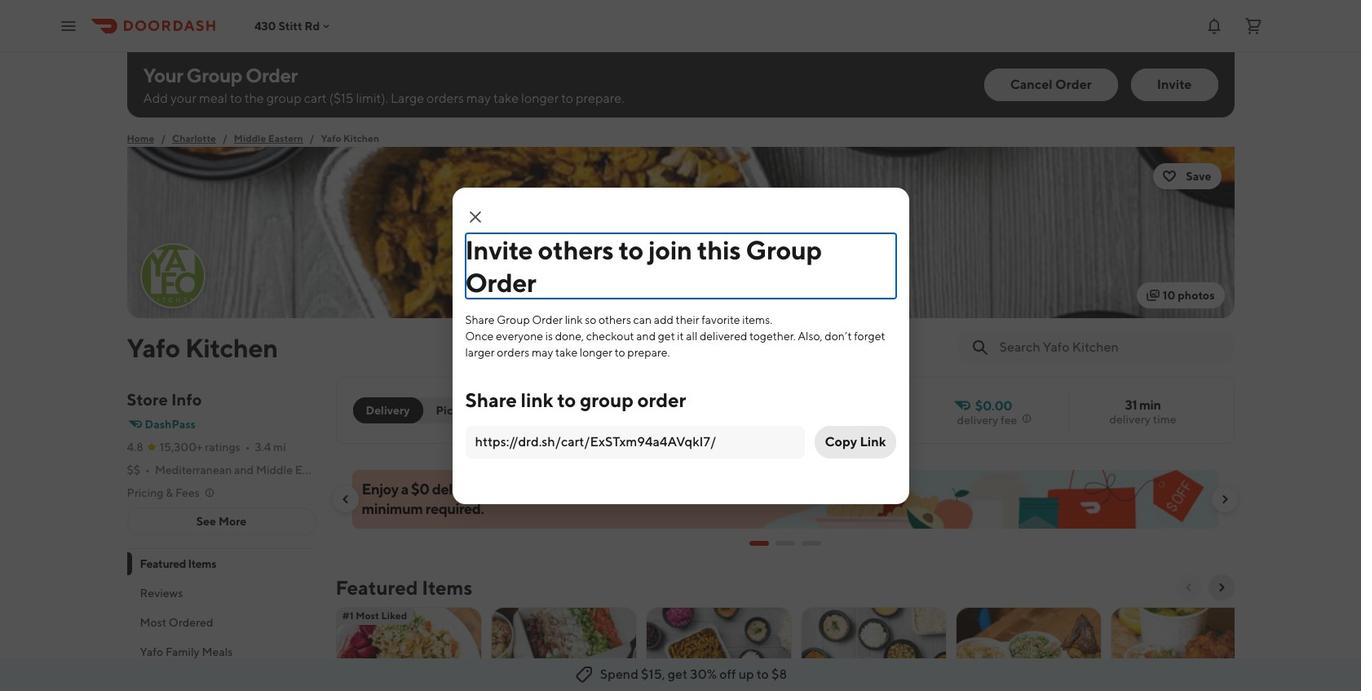 Task type: describe. For each thing, give the bounding box(es) containing it.
others inside "share group order link so others can add their favorite items. once everyone is done, checkout and get it all delivered together. also, don't forget larger orders may take longer to prepare."
[[599, 313, 631, 326]]

info
[[171, 390, 202, 409]]

1 horizontal spatial most
[[356, 609, 379, 622]]

your
[[143, 64, 183, 86]]

delivery
[[366, 404, 410, 417]]

build your own bowl image
[[337, 607, 481, 691]]

to inside invite others to join this group order
[[619, 234, 644, 265]]

middle for and
[[256, 463, 293, 476]]

first
[[560, 481, 586, 498]]

yafo family meals
[[140, 645, 233, 658]]

most ordered button
[[127, 608, 316, 637]]

delivery inside 'enjoy a $0 delivery fee on your first order, $5 subtotal minimum required.'
[[432, 481, 484, 498]]

middle for /
[[234, 132, 266, 144]]

$$
[[127, 463, 140, 476]]

1 horizontal spatial featured items
[[336, 576, 473, 599]]

rd
[[305, 19, 320, 32]]

share link to group order
[[465, 388, 686, 411]]

$5
[[628, 481, 645, 498]]

home link
[[127, 131, 154, 147]]

featured items heading
[[336, 574, 473, 600]]

fee inside 'enjoy a $0 delivery fee on your first order, $5 subtotal minimum required.'
[[486, 481, 507, 498]]

#1
[[342, 609, 354, 622]]

delivery fee
[[958, 414, 1018, 427]]

reviews
[[140, 587, 183, 600]]

link
[[860, 434, 886, 449]]

your inside your group order add your meal to the group cart ($15 limit). large orders may take longer to prepare.
[[170, 91, 197, 106]]

your group order add your meal to the group cart ($15 limit). large orders may take longer to prepare.
[[143, 64, 625, 106]]

3.4 mi
[[255, 441, 286, 454]]

10
[[1163, 289, 1176, 302]]

"byo" bowl family meal (feeds 10-12) image
[[647, 607, 791, 691]]

0 horizontal spatial previous button of carousel image
[[339, 493, 352, 506]]

on
[[510, 481, 526, 498]]

see
[[196, 515, 216, 528]]

#1 most liked button
[[336, 607, 482, 691]]

notification bell image
[[1205, 16, 1225, 35]]

430 stitt rd button
[[255, 19, 333, 32]]

mi
[[273, 441, 286, 454]]

chicken schnitzel image
[[1112, 607, 1256, 691]]

$0
[[411, 481, 430, 498]]

add
[[654, 313, 674, 326]]

home
[[127, 132, 154, 144]]

also,
[[798, 329, 823, 342]]

orders inside "share group order link so others can add their favorite items. once everyone is done, checkout and get it all delivered together. also, don't forget larger orders may take longer to prepare."
[[497, 346, 530, 359]]

yafo family meal (feeds 3-4) image
[[492, 607, 636, 691]]

order inside your group order add your meal to the group cart ($15 limit). large orders may take longer to prepare.
[[246, 64, 298, 86]]

30%
[[691, 667, 717, 682]]

up
[[739, 667, 754, 682]]

0 vertical spatial kitchen
[[344, 132, 379, 144]]

spend $15, get 30% off up to $8
[[600, 667, 787, 682]]

"byo" bowl family meal (feeds 4-6) image
[[802, 607, 946, 691]]

can
[[634, 313, 652, 326]]

1 vertical spatial •
[[145, 463, 150, 476]]

1 vertical spatial get
[[668, 667, 688, 682]]

store info
[[127, 390, 202, 409]]

once
[[465, 329, 494, 342]]

1/2 rotisserie chicken image
[[957, 607, 1101, 691]]

yafo kitchen
[[127, 332, 278, 363]]

1 vertical spatial kitchen
[[185, 332, 278, 363]]

1 / from the left
[[161, 132, 166, 144]]

1 horizontal spatial •
[[245, 441, 250, 454]]

meals
[[202, 645, 233, 658]]

home / charlotte / middle eastern / yafo kitchen
[[127, 132, 379, 144]]

invite for invite others to join this group order
[[465, 234, 533, 265]]

group for your group order
[[187, 64, 242, 86]]

ratings
[[205, 441, 240, 454]]

it
[[677, 329, 684, 342]]

a
[[401, 481, 409, 498]]

&
[[166, 486, 173, 499]]

share group order link so others can add their favorite items. once everyone is done, checkout and get it all delivered together. also, don't forget larger orders may take longer to prepare.
[[465, 313, 886, 359]]

cancel
[[1011, 77, 1053, 92]]

cancel order
[[1011, 77, 1092, 92]]

cancel order button
[[985, 69, 1118, 101]]

don't
[[825, 329, 852, 342]]

their
[[676, 313, 700, 326]]

enjoy
[[362, 481, 399, 498]]

mediterranean
[[155, 463, 232, 476]]

0 horizontal spatial and
[[234, 463, 254, 476]]

is
[[546, 329, 553, 342]]

your inside 'enjoy a $0 delivery fee on your first order, $5 subtotal minimum required.'
[[529, 481, 558, 498]]

join
[[649, 234, 692, 265]]

10 photos
[[1163, 289, 1215, 302]]

pricing
[[127, 486, 163, 499]]

31
[[1125, 397, 1137, 413]]

limit).
[[356, 91, 388, 106]]

eastern for /
[[268, 132, 303, 144]]

$8
[[772, 667, 787, 682]]

#1 most liked
[[342, 609, 407, 622]]

Delivery radio
[[353, 397, 423, 423]]

2 / from the left
[[223, 132, 227, 144]]

longer inside your group order add your meal to the group cart ($15 limit). large orders may take longer to prepare.
[[521, 91, 559, 106]]

take inside "share group order link so others can add their favorite items. once everyone is done, checkout and get it all delivered together. also, don't forget larger orders may take longer to prepare."
[[556, 346, 578, 359]]

minimum
[[362, 500, 423, 517]]

all
[[686, 329, 698, 342]]

pickup
[[436, 404, 473, 417]]

group inside your group order add your meal to the group cart ($15 limit). large orders may take longer to prepare.
[[267, 91, 302, 106]]

invite others to join this group order
[[465, 234, 822, 297]]

meal
[[199, 91, 228, 106]]

add
[[143, 91, 168, 106]]

together.
[[750, 329, 796, 342]]

order inside "share group order link so others can add their favorite items. once everyone is done, checkout and get it all delivered together. also, don't forget larger orders may take longer to prepare."
[[532, 313, 563, 326]]



Task type: locate. For each thing, give the bounding box(es) containing it.
previous button of carousel image down street
[[339, 493, 352, 506]]

•
[[245, 441, 250, 454], [145, 463, 150, 476]]

pricing & fees button
[[127, 485, 216, 501]]

0 vertical spatial next button of carousel image
[[1219, 493, 1232, 506]]

delivery inside 31 min delivery time
[[1110, 413, 1151, 426]]

group up everyone
[[497, 313, 530, 326]]

yafo left family
[[140, 645, 163, 658]]

forget
[[854, 329, 886, 342]]

1 horizontal spatial longer
[[580, 346, 613, 359]]

0 vertical spatial middle
[[234, 132, 266, 144]]

0 vertical spatial longer
[[521, 91, 559, 106]]

save button
[[1154, 163, 1222, 189]]

1 horizontal spatial fee
[[1001, 414, 1018, 427]]

$0.00
[[976, 398, 1013, 414]]

featured up reviews
[[140, 557, 186, 570]]

delivered
[[700, 329, 748, 342]]

items up build your own bowl image
[[422, 576, 473, 599]]

may right large
[[467, 91, 491, 106]]

favorite
[[702, 313, 741, 326]]

fee
[[1001, 414, 1018, 427], [486, 481, 507, 498]]

1 vertical spatial next button of carousel image
[[1215, 581, 1228, 594]]

kitchen up "info"
[[185, 332, 278, 363]]

1 vertical spatial group
[[746, 234, 822, 265]]

get right $15,
[[668, 667, 688, 682]]

0 horizontal spatial most
[[140, 616, 166, 629]]

your right on
[[529, 481, 558, 498]]

10 photos button
[[1137, 282, 1225, 308]]

0 vertical spatial group
[[187, 64, 242, 86]]

more
[[219, 515, 247, 528]]

1 horizontal spatial and
[[637, 329, 656, 342]]

0 vertical spatial your
[[170, 91, 197, 106]]

1 horizontal spatial group
[[497, 313, 530, 326]]

time
[[1154, 413, 1177, 426]]

street
[[337, 463, 369, 476]]

group
[[267, 91, 302, 106], [580, 388, 634, 411]]

1 vertical spatial items
[[422, 576, 473, 599]]

your right add
[[170, 91, 197, 106]]

required.
[[426, 500, 484, 517]]

1 vertical spatial invite
[[465, 234, 533, 265]]

1 horizontal spatial invite
[[1157, 77, 1192, 92]]

0 vertical spatial previous button of carousel image
[[339, 493, 352, 506]]

get left it
[[658, 329, 675, 342]]

previous button of carousel image
[[339, 493, 352, 506], [1183, 581, 1196, 594]]

1 horizontal spatial prepare.
[[628, 346, 670, 359]]

ordered
[[169, 616, 213, 629]]

• right $$
[[145, 463, 150, 476]]

share up once
[[465, 313, 495, 326]]

430
[[255, 19, 276, 32]]

your
[[170, 91, 197, 106], [529, 481, 558, 498]]

/ right the charlotte
[[223, 132, 227, 144]]

stitt
[[279, 19, 302, 32]]

items up reviews button
[[188, 557, 216, 570]]

0 horizontal spatial •
[[145, 463, 150, 476]]

and down can
[[637, 329, 656, 342]]

reviews button
[[127, 578, 316, 608]]

0 vertical spatial orders
[[427, 91, 464, 106]]

1 vertical spatial link
[[521, 388, 554, 411]]

1 vertical spatial and
[[234, 463, 254, 476]]

• left 3.4
[[245, 441, 250, 454]]

1 vertical spatial others
[[599, 313, 631, 326]]

this
[[697, 234, 741, 265]]

1 horizontal spatial kitchen
[[344, 132, 379, 144]]

get
[[658, 329, 675, 342], [668, 667, 688, 682]]

1 vertical spatial your
[[529, 481, 558, 498]]

($15
[[329, 91, 354, 106]]

yafo for kitchen
[[127, 332, 180, 363]]

15,300+
[[160, 441, 203, 454]]

1 horizontal spatial may
[[532, 346, 553, 359]]

0 horizontal spatial group
[[187, 64, 242, 86]]

food
[[372, 463, 398, 476]]

group right this
[[746, 234, 822, 265]]

group inside invite others to join this group order
[[746, 234, 822, 265]]

share
[[465, 313, 495, 326], [465, 388, 517, 411]]

items inside heading
[[422, 576, 473, 599]]

Pickup radio
[[413, 397, 486, 423]]

prepare. inside your group order add your meal to the group cart ($15 limit). large orders may take longer to prepare.
[[576, 91, 625, 106]]

items
[[188, 557, 216, 570], [422, 576, 473, 599]]

0 horizontal spatial invite
[[465, 234, 533, 265]]

featured inside heading
[[336, 576, 418, 599]]

close invite others to join this group order image
[[465, 207, 485, 226]]

off
[[720, 667, 736, 682]]

min
[[1140, 397, 1161, 413]]

0 horizontal spatial take
[[494, 91, 519, 106]]

0 vertical spatial share
[[465, 313, 495, 326]]

eastern
[[268, 132, 303, 144], [295, 463, 335, 476]]

yafo
[[321, 132, 342, 144], [127, 332, 180, 363], [140, 645, 163, 658]]

yafo up the store
[[127, 332, 180, 363]]

middle down 3.4 mi
[[256, 463, 293, 476]]

featured up #1 most liked
[[336, 576, 418, 599]]

0 horizontal spatial delivery
[[432, 481, 484, 498]]

$$ • mediterranean and middle eastern street food
[[127, 463, 398, 476]]

0 vertical spatial prepare.
[[576, 91, 625, 106]]

orders inside your group order add your meal to the group cart ($15 limit). large orders may take longer to prepare.
[[427, 91, 464, 106]]

enjoy a $0 delivery fee on your first order, $5 subtotal minimum required.
[[362, 481, 701, 517]]

yafo down ($15 on the top left
[[321, 132, 342, 144]]

1 vertical spatial yafo
[[127, 332, 180, 363]]

large
[[391, 91, 424, 106]]

most ordered
[[140, 616, 213, 629]]

2 horizontal spatial group
[[746, 234, 822, 265]]

1 horizontal spatial orders
[[497, 346, 530, 359]]

yafo inside yafo family meals button
[[140, 645, 163, 658]]

order
[[638, 388, 686, 411]]

0 vertical spatial may
[[467, 91, 491, 106]]

invite
[[1157, 77, 1192, 92], [465, 234, 533, 265]]

1 vertical spatial fee
[[486, 481, 507, 498]]

order right cancel
[[1056, 77, 1092, 92]]

order up is
[[532, 313, 563, 326]]

1 vertical spatial share
[[465, 388, 517, 411]]

copy
[[825, 434, 858, 449]]

the
[[245, 91, 264, 106]]

share for share group order link so others can add their favorite items. once everyone is done, checkout and get it all delivered together. also, don't forget larger orders may take longer to prepare.
[[465, 313, 495, 326]]

invite inside invite others to join this group order
[[465, 234, 533, 265]]

0 vertical spatial fee
[[1001, 414, 1018, 427]]

so
[[585, 313, 597, 326]]

and inside "share group order link so others can add their favorite items. once everyone is done, checkout and get it all delivered together. also, don't forget larger orders may take longer to prepare."
[[637, 329, 656, 342]]

3 / from the left
[[310, 132, 314, 144]]

group up share link text box
[[580, 388, 634, 411]]

orders down everyone
[[497, 346, 530, 359]]

1 horizontal spatial previous button of carousel image
[[1183, 581, 1196, 594]]

fees
[[175, 486, 200, 499]]

1 vertical spatial featured items
[[336, 576, 473, 599]]

1 vertical spatial longer
[[580, 346, 613, 359]]

group inside "share group order link so others can add their favorite items. once everyone is done, checkout and get it all delivered together. also, don't forget larger orders may take longer to prepare."
[[497, 313, 530, 326]]

0 vertical spatial others
[[538, 234, 614, 265]]

subtotal
[[648, 481, 701, 498]]

share inside "share group order link so others can add their favorite items. once everyone is done, checkout and get it all delivered together. also, don't forget larger orders may take longer to prepare."
[[465, 313, 495, 326]]

order up everyone
[[465, 266, 536, 297]]

1 vertical spatial orders
[[497, 346, 530, 359]]

see more button
[[128, 508, 315, 534]]

1 horizontal spatial your
[[529, 481, 558, 498]]

orders right large
[[427, 91, 464, 106]]

0 horizontal spatial kitchen
[[185, 332, 278, 363]]

1 horizontal spatial items
[[422, 576, 473, 599]]

may inside "share group order link so others can add their favorite items. once everyone is done, checkout and get it all delivered together. also, don't forget larger orders may take longer to prepare."
[[532, 346, 553, 359]]

to inside "share group order link so others can add their favorite items. once everyone is done, checkout and get it all delivered together. also, don't forget larger orders may take longer to prepare."
[[615, 346, 626, 359]]

31 min delivery time
[[1110, 397, 1177, 426]]

prepare.
[[576, 91, 625, 106], [628, 346, 670, 359]]

1 vertical spatial previous button of carousel image
[[1183, 581, 1196, 594]]

/ down cart
[[310, 132, 314, 144]]

0 vertical spatial take
[[494, 91, 519, 106]]

2 vertical spatial yafo
[[140, 645, 163, 658]]

most right #1
[[356, 609, 379, 622]]

select promotional banner element
[[749, 529, 821, 558]]

0 horizontal spatial fee
[[486, 481, 507, 498]]

0 horizontal spatial /
[[161, 132, 166, 144]]

0 horizontal spatial may
[[467, 91, 491, 106]]

0 vertical spatial eastern
[[268, 132, 303, 144]]

others up so on the left top
[[538, 234, 614, 265]]

1 vertical spatial prepare.
[[628, 346, 670, 359]]

1 horizontal spatial take
[[556, 346, 578, 359]]

yafo for family
[[140, 645, 163, 658]]

0 horizontal spatial orders
[[427, 91, 464, 106]]

invite inside button
[[1157, 77, 1192, 92]]

0 vertical spatial link
[[565, 313, 583, 326]]

2 horizontal spatial /
[[310, 132, 314, 144]]

0 horizontal spatial items
[[188, 557, 216, 570]]

1 horizontal spatial delivery
[[958, 414, 999, 427]]

group inside your group order add your meal to the group cart ($15 limit). large orders may take longer to prepare.
[[187, 64, 242, 86]]

0 horizontal spatial featured
[[140, 557, 186, 570]]

middle down the
[[234, 132, 266, 144]]

may down is
[[532, 346, 553, 359]]

copy link
[[825, 434, 886, 449]]

previous button of carousel image up "chicken schnitzel" image
[[1183, 581, 1196, 594]]

others inside invite others to join this group order
[[538, 234, 614, 265]]

/ right home
[[161, 132, 166, 144]]

0 vertical spatial items
[[188, 557, 216, 570]]

0 vertical spatial and
[[637, 329, 656, 342]]

2 share from the top
[[465, 388, 517, 411]]

most down reviews
[[140, 616, 166, 629]]

most
[[356, 609, 379, 622], [140, 616, 166, 629]]

featured items up 'liked'
[[336, 576, 473, 599]]

$15,
[[641, 667, 665, 682]]

0 vertical spatial featured
[[140, 557, 186, 570]]

link down is
[[521, 388, 554, 411]]

4.8
[[127, 441, 143, 454]]

0 vertical spatial •
[[245, 441, 250, 454]]

get inside "share group order link so others can add their favorite items. once everyone is done, checkout and get it all delivered together. also, don't forget larger orders may take longer to prepare."
[[658, 329, 675, 342]]

share down larger
[[465, 388, 517, 411]]

Share link text field
[[475, 433, 796, 451]]

1 vertical spatial group
[[580, 388, 634, 411]]

1 vertical spatial may
[[532, 346, 553, 359]]

others up checkout
[[599, 313, 631, 326]]

link left so on the left top
[[565, 313, 583, 326]]

items.
[[743, 313, 773, 326]]

kitchen down limit).
[[344, 132, 379, 144]]

Item Search search field
[[1000, 339, 1222, 357]]

0 horizontal spatial your
[[170, 91, 197, 106]]

group right the
[[267, 91, 302, 106]]

1 vertical spatial take
[[556, 346, 578, 359]]

15,300+ ratings •
[[160, 441, 250, 454]]

invite button
[[1131, 69, 1219, 101]]

save
[[1187, 170, 1212, 183]]

larger
[[465, 346, 495, 359]]

share for share link to group order
[[465, 388, 517, 411]]

may inside your group order add your meal to the group cart ($15 limit). large orders may take longer to prepare.
[[467, 91, 491, 106]]

group up meal
[[187, 64, 242, 86]]

see more
[[196, 515, 247, 528]]

cart
[[304, 91, 327, 106]]

copy link button
[[815, 425, 896, 458]]

0 vertical spatial yafo
[[321, 132, 342, 144]]

0 items, open order cart image
[[1244, 16, 1264, 35]]

longer inside "share group order link so others can add their favorite items. once everyone is done, checkout and get it all delivered together. also, don't forget larger orders may take longer to prepare."
[[580, 346, 613, 359]]

0 horizontal spatial link
[[521, 388, 554, 411]]

dashpass
[[145, 418, 196, 431]]

1 horizontal spatial featured
[[336, 576, 418, 599]]

and down the ratings
[[234, 463, 254, 476]]

order
[[246, 64, 298, 86], [1056, 77, 1092, 92], [465, 266, 536, 297], [532, 313, 563, 326]]

link inside "share group order link so others can add their favorite items. once everyone is done, checkout and get it all delivered together. also, don't forget larger orders may take longer to prepare."
[[565, 313, 583, 326]]

0 vertical spatial featured items
[[140, 557, 216, 570]]

orders
[[427, 91, 464, 106], [497, 346, 530, 359]]

1 vertical spatial eastern
[[295, 463, 335, 476]]

next button of carousel image
[[1219, 493, 1232, 506], [1215, 581, 1228, 594]]

eastern for street
[[295, 463, 335, 476]]

prepare. inside "share group order link so others can add their favorite items. once everyone is done, checkout and get it all delivered together. also, don't forget larger orders may take longer to prepare."
[[628, 346, 670, 359]]

0 vertical spatial get
[[658, 329, 675, 342]]

order inside invite others to join this group order
[[465, 266, 536, 297]]

1 horizontal spatial link
[[565, 313, 583, 326]]

1 vertical spatial featured
[[336, 576, 418, 599]]

2 vertical spatial group
[[497, 313, 530, 326]]

2 horizontal spatial delivery
[[1110, 413, 1151, 426]]

0 horizontal spatial group
[[267, 91, 302, 106]]

1 vertical spatial middle
[[256, 463, 293, 476]]

order up the
[[246, 64, 298, 86]]

1 horizontal spatial /
[[223, 132, 227, 144]]

0 horizontal spatial prepare.
[[576, 91, 625, 106]]

1 horizontal spatial group
[[580, 388, 634, 411]]

middle
[[234, 132, 266, 144], [256, 463, 293, 476]]

featured items up reviews
[[140, 557, 216, 570]]

0 vertical spatial group
[[267, 91, 302, 106]]

open menu image
[[59, 16, 78, 35]]

yafo kitchen image
[[127, 147, 1235, 318], [142, 245, 204, 307]]

0 horizontal spatial featured items
[[140, 557, 216, 570]]

store
[[127, 390, 168, 409]]

invite for invite
[[1157, 77, 1192, 92]]

0 vertical spatial invite
[[1157, 77, 1192, 92]]

1 share from the top
[[465, 313, 495, 326]]

take inside your group order add your meal to the group cart ($15 limit). large orders may take longer to prepare.
[[494, 91, 519, 106]]

group for share group order link so others can add their favorite items.
[[497, 313, 530, 326]]

order inside button
[[1056, 77, 1092, 92]]

may
[[467, 91, 491, 106], [532, 346, 553, 359]]

order methods option group
[[353, 397, 486, 423]]

family
[[166, 645, 200, 658]]

0 horizontal spatial longer
[[521, 91, 559, 106]]

photos
[[1178, 289, 1215, 302]]



Task type: vqa. For each thing, say whether or not it's contained in the screenshot.
'Also,'
yes



